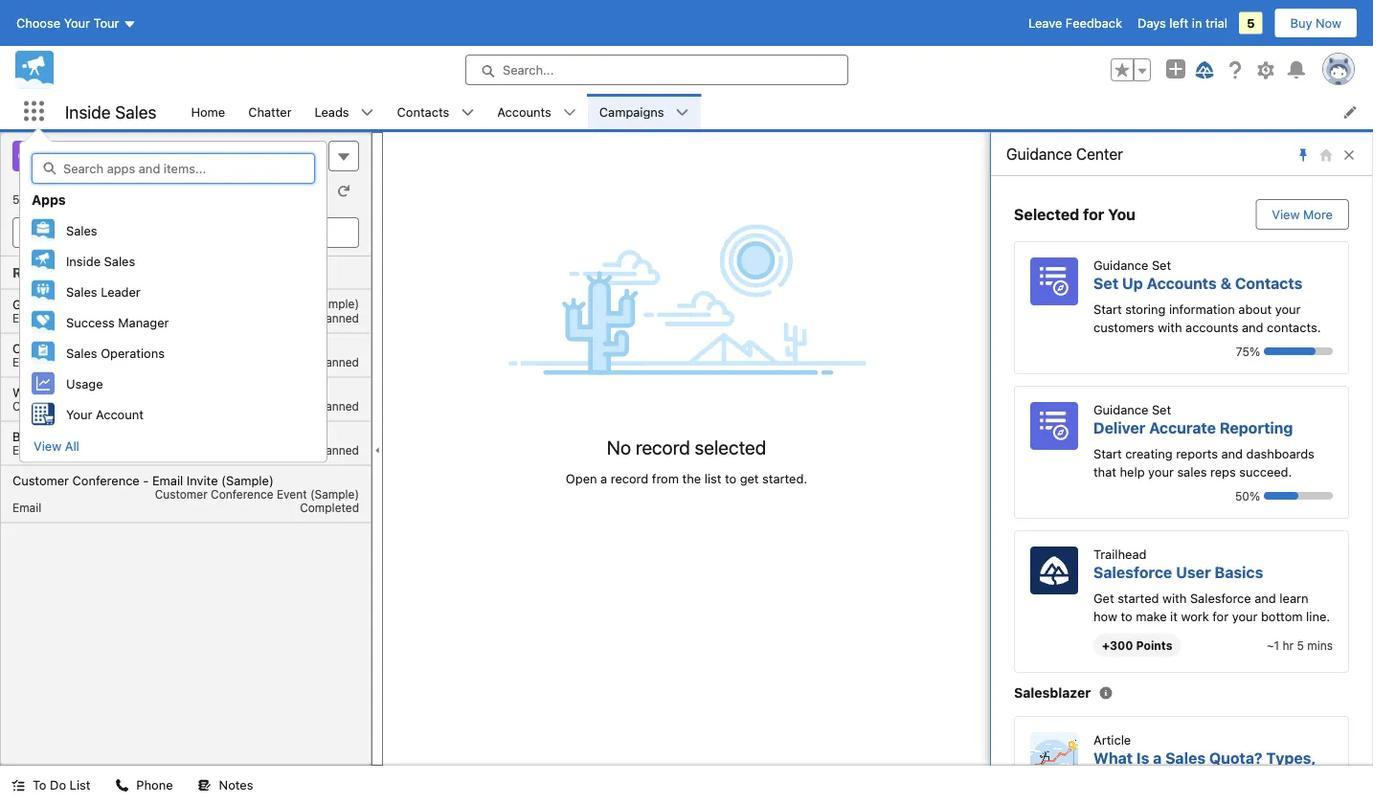 Task type: vqa. For each thing, say whether or not it's contained in the screenshot.
the Contracts List Item
no



Task type: locate. For each thing, give the bounding box(es) containing it.
4 planned from the top
[[316, 444, 359, 458]]

1 vertical spatial contacts
[[1236, 274, 1303, 292]]

planned for budgeting 12
[[316, 444, 359, 458]]

1 vertical spatial your
[[1149, 465, 1175, 480]]

0 vertical spatial with
[[1159, 321, 1183, 335]]

0 vertical spatial and
[[1243, 321, 1264, 335]]

list containing home
[[180, 94, 1374, 129]]

your left bottom
[[1233, 610, 1258, 624]]

3 planned from the top
[[316, 400, 359, 413]]

1 horizontal spatial email
[[152, 474, 183, 488]]

0 horizontal spatial webinar
[[64, 386, 111, 400]]

view all button
[[33, 431, 80, 461]]

0 vertical spatial view
[[1273, 207, 1301, 222]]

contacts up about
[[1236, 274, 1303, 292]]

2 planned from the top
[[316, 356, 359, 369]]

2 horizontal spatial your
[[1276, 302, 1302, 316]]

0 vertical spatial recently viewed
[[55, 144, 191, 165]]

progress bar image
[[1265, 348, 1316, 355]]

for inside trailhead salesforce user basics get started with salesforce and learn how to make it work for your bottom line.
[[1213, 610, 1229, 624]]

sales up usage
[[66, 346, 97, 360]]

for
[[1084, 206, 1105, 224], [1213, 610, 1229, 624]]

inside up updated
[[65, 101, 111, 122]]

to inside button
[[33, 778, 46, 793]]

5 items • updated 3 minutes ago
[[12, 193, 191, 206]]

recently viewed up opening
[[12, 265, 122, 281]]

to left 'do'
[[33, 778, 46, 793]]

budgeting 12
[[12, 430, 89, 444]]

None search field
[[12, 217, 359, 248]]

sales up success
[[66, 284, 97, 299]]

0 vertical spatial progress bar progress bar
[[1265, 348, 1334, 355]]

and inside guidance set deliver accurate reporting start creating reports and dashboards that help your sales reps succeed.
[[1222, 446, 1244, 461]]

how
[[1222, 768, 1255, 786]]

phone button
[[104, 767, 185, 805]]

your up 12
[[66, 407, 92, 421]]

view
[[1273, 207, 1301, 222], [34, 439, 61, 453]]

0 vertical spatial record
[[636, 436, 691, 459]]

progress bar progress bar down succeed.
[[1265, 492, 1334, 500]]

salesforce down trailhead
[[1094, 563, 1173, 582]]

to inside article what is a sales quota? types, examples &amp; how to set goals
[[1259, 768, 1276, 786]]

0 vertical spatial accounts
[[498, 104, 552, 119]]

start up customers at top
[[1094, 302, 1123, 316]]

0 vertical spatial to
[[725, 471, 737, 486]]

1 vertical spatial with
[[1163, 591, 1187, 606]]

campaigns
[[600, 104, 665, 119]]

5 right hr
[[1298, 639, 1305, 652]]

customer down grand
[[12, 342, 69, 356]]

contacts right leads list item in the left top of the page
[[397, 104, 450, 119]]

that
[[1094, 465, 1117, 480]]

open a record from the list to get started.
[[566, 471, 808, 486]]

0 horizontal spatial 5
[[12, 193, 20, 206]]

planned for widgets webinar (sample)
[[316, 400, 359, 413]]

text default image left phone
[[115, 779, 129, 793]]

0 vertical spatial contacts
[[397, 104, 450, 119]]

to inside trailhead salesforce user basics get started with salesforce and learn how to make it work for your bottom line.
[[1122, 610, 1133, 624]]

and inside trailhead salesforce user basics get started with salesforce and learn how to make it work for your bottom line.
[[1255, 591, 1277, 606]]

view inside 'button'
[[1273, 207, 1301, 222]]

5 inside recently viewed|campaigns|list view element
[[12, 193, 20, 206]]

sales inside article what is a sales quota? types, examples &amp; how to set goals
[[1166, 749, 1206, 768]]

ago
[[171, 193, 191, 206]]

set inside article what is a sales quota? types, examples &amp; how to set goals
[[1280, 768, 1305, 786]]

selected for you
[[1015, 206, 1136, 224]]

~1 hr 5 mins
[[1268, 639, 1334, 652]]

1 vertical spatial recently
[[12, 265, 70, 281]]

1 horizontal spatial text default image
[[361, 106, 374, 119]]

reporting
[[1221, 419, 1294, 437]]

guidance up up
[[1094, 258, 1149, 272]]

guidance inside guidance set set up accounts & contacts start storing information about your customers with accounts and contacts.
[[1094, 258, 1149, 272]]

1 start from the top
[[1094, 302, 1123, 316]]

for right "work"
[[1213, 610, 1229, 624]]

set right how
[[1280, 768, 1305, 786]]

1 vertical spatial to
[[1122, 610, 1133, 624]]

1 horizontal spatial a
[[1154, 749, 1163, 768]]

now
[[1317, 16, 1342, 30]]

1 horizontal spatial for
[[1213, 610, 1229, 624]]

contacts inside guidance set set up accounts & contacts start storing information about your customers with accounts and contacts.
[[1236, 274, 1303, 292]]

0 horizontal spatial email
[[12, 502, 41, 515]]

recently viewed status
[[12, 193, 64, 206]]

progress bar image
[[1265, 492, 1299, 500]]

guidance set set up accounts & contacts start storing information about your customers with accounts and contacts.
[[1094, 258, 1322, 335]]

0 vertical spatial for
[[1084, 206, 1105, 224]]

(sample)
[[310, 298, 359, 311], [179, 342, 231, 356], [115, 386, 167, 400], [221, 474, 274, 488], [310, 488, 359, 502]]

5 left items
[[12, 193, 20, 206]]

1 horizontal spatial 5
[[1247, 16, 1256, 30]]

email down view all
[[12, 502, 41, 515]]

your inside guidance set set up accounts & contacts start storing information about your customers with accounts and contacts.
[[1276, 302, 1302, 316]]

text default image left 'do'
[[11, 779, 25, 793]]

choose
[[16, 16, 60, 30]]

inside sales up sales leader
[[66, 254, 135, 268]]

customers
[[1094, 321, 1155, 335]]

widgets down inside sales link on the left of page
[[215, 298, 259, 311]]

recently viewed
[[55, 144, 191, 165], [12, 265, 122, 281]]

succeed.
[[1240, 465, 1293, 480]]

2 vertical spatial 5
[[1298, 639, 1305, 652]]

none search field inside recently viewed|campaigns|list view element
[[12, 217, 359, 248]]

for left you
[[1084, 206, 1105, 224]]

text default image right leads
[[361, 106, 374, 119]]

other
[[12, 400, 43, 413]]

0 horizontal spatial view
[[34, 439, 61, 453]]

apps list box
[[20, 215, 327, 430]]

dashboards
[[1247, 446, 1315, 461]]

0 horizontal spatial accounts
[[498, 104, 552, 119]]

1 vertical spatial inside sales
[[66, 254, 135, 268]]

0 horizontal spatial to
[[33, 778, 46, 793]]

1 progress bar progress bar from the top
[[1265, 348, 1334, 355]]

conference left -
[[72, 474, 140, 488]]

about
[[1239, 302, 1273, 316]]

to right how
[[1122, 610, 1133, 624]]

and
[[1243, 321, 1264, 335], [1222, 446, 1244, 461], [1255, 591, 1277, 606]]

1 horizontal spatial contacts
[[1236, 274, 1303, 292]]

guidance
[[1007, 145, 1073, 163], [1094, 258, 1149, 272], [1094, 402, 1149, 417]]

sales inside inside sales link
[[104, 254, 135, 268]]

phone
[[136, 778, 173, 793]]

record down the no
[[611, 471, 649, 486]]

set
[[1153, 258, 1172, 272], [1094, 274, 1119, 292], [1153, 402, 1172, 417], [1280, 768, 1305, 786]]

event up other
[[12, 356, 43, 369]]

with
[[1159, 321, 1183, 335], [1163, 591, 1187, 606]]

trailhead
[[1094, 547, 1147, 561]]

to right list
[[725, 471, 737, 486]]

sales inside sales operations link
[[66, 346, 97, 360]]

customer right -
[[155, 488, 208, 502]]

0 horizontal spatial to
[[725, 471, 737, 486]]

accounts inside list item
[[498, 104, 552, 119]]

progress bar progress bar
[[1265, 348, 1334, 355], [1265, 492, 1334, 500]]

guidance left center
[[1007, 145, 1073, 163]]

0 vertical spatial a
[[601, 471, 608, 486]]

sales inside sales leader link
[[66, 284, 97, 299]]

recently
[[55, 144, 127, 165], [12, 265, 70, 281]]

days left in trial
[[1138, 16, 1228, 30]]

items
[[23, 193, 52, 206]]

set up accurate
[[1153, 402, 1172, 417]]

1 horizontal spatial accounts
[[1147, 274, 1218, 292]]

1 vertical spatial a
[[1154, 749, 1163, 768]]

0 horizontal spatial widgets webinar (sample)
[[12, 386, 167, 400]]

1 vertical spatial and
[[1222, 446, 1244, 461]]

1 horizontal spatial to
[[1259, 768, 1276, 786]]

0 vertical spatial guidance
[[1007, 145, 1073, 163]]

your down creating
[[1149, 465, 1175, 480]]

1 vertical spatial start
[[1094, 446, 1123, 461]]

widgets
[[215, 298, 259, 311], [12, 386, 60, 400]]

inside inside the 'apps' list box
[[66, 254, 101, 268]]

0 vertical spatial your
[[64, 16, 90, 30]]

2 vertical spatial and
[[1255, 591, 1277, 606]]

1 horizontal spatial widgets
[[215, 298, 259, 311]]

guidance for guidance center
[[1007, 145, 1073, 163]]

1 vertical spatial webinar
[[64, 386, 111, 400]]

1 vertical spatial your
[[66, 407, 92, 421]]

your inside dropdown button
[[64, 16, 90, 30]]

75%
[[1237, 345, 1261, 358]]

conference down success manager
[[72, 342, 140, 356]]

1 horizontal spatial view
[[1273, 207, 1301, 222]]

guidance up deliver in the bottom right of the page
[[1094, 402, 1149, 417]]

a right "open"
[[601, 471, 608, 486]]

inside sales up search apps and items... search box
[[65, 101, 157, 122]]

&
[[1221, 274, 1232, 292]]

viewed up sales leader
[[74, 265, 122, 281]]

0 horizontal spatial for
[[1084, 206, 1105, 224]]

0 vertical spatial webinar
[[263, 298, 307, 311]]

0 vertical spatial 5
[[1247, 16, 1256, 30]]

sales up leader
[[104, 254, 135, 268]]

salesforce down basics
[[1191, 591, 1252, 606]]

view left more
[[1273, 207, 1301, 222]]

sales right the is at bottom
[[1166, 749, 1206, 768]]

and up reps
[[1222, 446, 1244, 461]]

and for accurate
[[1222, 446, 1244, 461]]

0 vertical spatial widgets webinar (sample)
[[215, 298, 359, 311]]

your inside trailhead salesforce user basics get started with salesforce and learn how to make it work for your bottom line.
[[1233, 610, 1258, 624]]

0 horizontal spatial text default image
[[11, 779, 25, 793]]

view inside popup button
[[34, 439, 61, 453]]

planned
[[316, 312, 359, 325], [316, 356, 359, 369], [316, 400, 359, 413], [316, 444, 359, 458]]

-
[[143, 474, 149, 488]]

manager
[[118, 315, 169, 329]]

2 horizontal spatial text default image
[[461, 106, 475, 119]]

2 vertical spatial guidance
[[1094, 402, 1149, 417]]

1 horizontal spatial viewed
[[131, 144, 191, 165]]

progress bar progress bar down contacts.
[[1265, 348, 1334, 355]]

event down success manager link
[[143, 342, 176, 356]]

1 vertical spatial guidance
[[1094, 258, 1149, 272]]

0 horizontal spatial your
[[1149, 465, 1175, 480]]

1 vertical spatial 5
[[12, 193, 20, 206]]

help
[[1121, 465, 1146, 480]]

0 horizontal spatial salesforce
[[1094, 563, 1173, 582]]

list
[[70, 778, 90, 793]]

2 progress bar progress bar from the top
[[1265, 492, 1334, 500]]

get
[[740, 471, 759, 486]]

with up it
[[1163, 591, 1187, 606]]

text default image inside leads list item
[[361, 106, 374, 119]]

your left tour
[[64, 16, 90, 30]]

text default image left accounts link
[[461, 106, 475, 119]]

view for view all
[[34, 439, 61, 453]]

2 vertical spatial your
[[1233, 610, 1258, 624]]

accounts down search...
[[498, 104, 552, 119]]

contacts.
[[1268, 321, 1322, 335]]

text default image up leader
[[130, 264, 143, 278]]

text default image inside contacts list item
[[461, 106, 475, 119]]

0 horizontal spatial a
[[601, 471, 608, 486]]

Search apps and items... search field
[[32, 153, 315, 184]]

deliver accurate reporting link
[[1094, 419, 1294, 437]]

0 vertical spatial salesforce
[[1094, 563, 1173, 582]]

5 right trial
[[1247, 16, 1256, 30]]

to right how
[[1259, 768, 1276, 786]]

email right -
[[152, 474, 183, 488]]

grand opening
[[12, 298, 100, 312]]

0 horizontal spatial contacts
[[397, 104, 450, 119]]

viewed up minutes
[[131, 144, 191, 165]]

planned for customer conference event (sample)
[[316, 356, 359, 369]]

accounts
[[1186, 321, 1239, 335]]

0 vertical spatial email
[[152, 474, 183, 488]]

1 horizontal spatial salesforce
[[1191, 591, 1252, 606]]

your inside guidance set deliver accurate reporting start creating reports and dashboards that help your sales reps succeed.
[[1149, 465, 1175, 480]]

view more
[[1273, 207, 1334, 222]]

2 start from the top
[[1094, 446, 1123, 461]]

sales leader link
[[20, 276, 327, 307]]

recently viewed up 3
[[55, 144, 191, 165]]

text default image left notes
[[198, 779, 211, 793]]

reports
[[1177, 446, 1219, 461]]

inside
[[65, 101, 111, 122], [66, 254, 101, 268]]

campaigns image
[[12, 141, 43, 172]]

0 vertical spatial start
[[1094, 302, 1123, 316]]

1 horizontal spatial webinar
[[263, 298, 307, 311]]

recently up grand
[[12, 265, 70, 281]]

viewed
[[131, 144, 191, 165], [74, 265, 122, 281]]

conference left completed
[[211, 488, 274, 502]]

start up that
[[1094, 446, 1123, 461]]

•
[[56, 193, 61, 206]]

1 vertical spatial view
[[34, 439, 61, 453]]

~1
[[1268, 639, 1280, 652]]

with down storing
[[1159, 321, 1183, 335]]

and inside guidance set set up accounts & contacts start storing information about your customers with accounts and contacts.
[[1243, 321, 1264, 335]]

1 vertical spatial progress bar progress bar
[[1265, 492, 1334, 500]]

a right the is at bottom
[[1154, 749, 1163, 768]]

and down about
[[1243, 321, 1264, 335]]

0 horizontal spatial widgets
[[12, 386, 60, 400]]

conference for -
[[72, 474, 140, 488]]

0 vertical spatial widgets
[[215, 298, 259, 311]]

goals
[[1094, 786, 1136, 804]]

widgets up budgeting
[[12, 386, 60, 400]]

view for view more
[[1273, 207, 1301, 222]]

text default image left campaigns link
[[563, 106, 577, 119]]

center
[[1077, 145, 1124, 163]]

how
[[1094, 610, 1118, 624]]

list
[[180, 94, 1374, 129]]

contacts link
[[386, 94, 461, 129]]

event right "invite"
[[277, 488, 307, 502]]

inside sales
[[65, 101, 157, 122], [66, 254, 135, 268]]

salesforce
[[1094, 563, 1173, 582], [1191, 591, 1252, 606]]

hr
[[1283, 639, 1295, 652]]

record up from
[[636, 436, 691, 459]]

group
[[1111, 58, 1152, 81]]

view left all
[[34, 439, 61, 453]]

with inside guidance set set up accounts & contacts start storing information about your customers with accounts and contacts.
[[1159, 321, 1183, 335]]

sales
[[115, 101, 157, 122], [66, 223, 97, 237], [104, 254, 135, 268], [66, 284, 97, 299], [66, 346, 97, 360], [1166, 749, 1206, 768]]

1 horizontal spatial to
[[1122, 610, 1133, 624]]

1 vertical spatial viewed
[[74, 265, 122, 281]]

what
[[1094, 749, 1134, 768]]

guidance inside guidance set deliver accurate reporting start creating reports and dashboards that help your sales reps succeed.
[[1094, 402, 1149, 417]]

from
[[652, 471, 679, 486]]

1 horizontal spatial your
[[1233, 610, 1258, 624]]

1 vertical spatial inside
[[66, 254, 101, 268]]

and up bottom
[[1255, 591, 1277, 606]]

customer down view all
[[12, 474, 69, 488]]

inside up sales leader
[[66, 254, 101, 268]]

accounts up information
[[1147, 274, 1218, 292]]

information
[[1170, 302, 1236, 316]]

1 vertical spatial accounts
[[1147, 274, 1218, 292]]

up
[[1123, 274, 1144, 292]]

text default image
[[563, 106, 577, 119], [676, 106, 689, 119], [130, 264, 143, 278], [115, 779, 129, 793], [198, 779, 211, 793]]

recently up updated
[[55, 144, 127, 165]]

0 vertical spatial recently
[[55, 144, 127, 165]]

Search Recently Viewed list view. search field
[[12, 217, 359, 248]]

select list display image
[[283, 175, 325, 206]]

text default image down search... button
[[676, 106, 689, 119]]

1 vertical spatial for
[[1213, 610, 1229, 624]]

0 vertical spatial your
[[1276, 302, 1302, 316]]

your up contacts.
[[1276, 302, 1302, 316]]

5 for 5 items • updated 3 minutes ago
[[12, 193, 20, 206]]

text default image
[[361, 106, 374, 119], [461, 106, 475, 119], [11, 779, 25, 793]]

bottom
[[1262, 610, 1304, 624]]



Task type: describe. For each thing, give the bounding box(es) containing it.
customer conference event (sample)
[[12, 342, 231, 356]]

0 vertical spatial viewed
[[131, 144, 191, 165]]

grand
[[12, 298, 48, 312]]

1 vertical spatial salesforce
[[1191, 591, 1252, 606]]

accounts link
[[486, 94, 563, 129]]

1 vertical spatial widgets
[[12, 386, 60, 400]]

1 vertical spatial record
[[611, 471, 649, 486]]

sales link
[[20, 215, 327, 246]]

progress bar progress bar for set up accounts & contacts
[[1265, 348, 1334, 355]]

text default image inside campaigns list item
[[676, 106, 689, 119]]

completed
[[300, 502, 359, 515]]

trial
[[1206, 16, 1228, 30]]

apps
[[32, 192, 66, 207]]

feedback
[[1066, 16, 1123, 30]]

search...
[[503, 63, 554, 77]]

make
[[1137, 610, 1168, 624]]

no record selected main content
[[383, 132, 991, 767]]

what is a sales quota? types, examples &amp; how to set goals link
[[1094, 749, 1317, 804]]

email inside customer conference - email invite (sample) customer conference event (sample)
[[152, 474, 183, 488]]

and for basics
[[1255, 591, 1277, 606]]

2 horizontal spatial 5
[[1298, 639, 1305, 652]]

to do list
[[33, 778, 90, 793]]

text default image inside to do list button
[[11, 779, 25, 793]]

list
[[705, 471, 722, 486]]

you
[[1109, 206, 1136, 224]]

sales up search apps and items... search box
[[115, 101, 157, 122]]

article what is a sales quota? types, examples &amp; how to set goals
[[1094, 733, 1317, 804]]

text default image for leads
[[361, 106, 374, 119]]

minutes
[[125, 193, 167, 206]]

left
[[1170, 16, 1189, 30]]

more
[[1304, 207, 1334, 222]]

customer for customer conference event (sample)
[[12, 342, 69, 356]]

campaigns list item
[[588, 94, 701, 129]]

open
[[566, 471, 597, 486]]

view all
[[34, 439, 79, 453]]

your account link
[[20, 399, 327, 430]]

set up accounts & contacts link
[[1094, 274, 1303, 292]]

tour
[[94, 16, 119, 30]]

buy now
[[1291, 16, 1342, 30]]

1 vertical spatial email
[[12, 502, 41, 515]]

sales operations
[[66, 346, 165, 360]]

the
[[683, 471, 701, 486]]

+300 points
[[1103, 639, 1173, 652]]

notes
[[219, 778, 253, 793]]

0 horizontal spatial viewed
[[74, 265, 122, 281]]

accounts list item
[[486, 94, 588, 129]]

text default image inside phone button
[[115, 779, 129, 793]]

contacts list item
[[386, 94, 486, 129]]

&amp;
[[1169, 768, 1218, 786]]

trailhead salesforce user basics get started with salesforce and learn how to make it work for your bottom line.
[[1094, 547, 1331, 624]]

inside sales inside the 'apps' list box
[[66, 254, 135, 268]]

view more button
[[1256, 199, 1350, 230]]

set inside guidance set deliver accurate reporting start creating reports and dashboards that help your sales reps succeed.
[[1153, 402, 1172, 417]]

to do list button
[[0, 767, 102, 805]]

+300
[[1103, 639, 1134, 652]]

selected
[[1015, 206, 1080, 224]]

a inside no record selected main content
[[601, 471, 608, 486]]

guidance set deliver accurate reporting start creating reports and dashboards that help your sales reps succeed.
[[1094, 402, 1315, 480]]

set left up
[[1094, 274, 1119, 292]]

examples
[[1094, 768, 1166, 786]]

select an item from this list to open it. list box
[[1, 290, 371, 524]]

sales
[[1178, 465, 1208, 480]]

1 vertical spatial recently viewed
[[12, 265, 122, 281]]

usage link
[[20, 368, 327, 399]]

1 vertical spatial widgets webinar (sample)
[[12, 386, 167, 400]]

user
[[1177, 563, 1212, 582]]

12
[[75, 430, 89, 444]]

selected
[[695, 436, 767, 459]]

customer for customer conference - email invite (sample) customer conference event (sample)
[[12, 474, 69, 488]]

all
[[65, 439, 79, 453]]

opening
[[51, 298, 100, 312]]

updated
[[64, 193, 111, 206]]

campaigns link
[[588, 94, 676, 129]]

basics
[[1215, 563, 1264, 582]]

text default image inside accounts list item
[[563, 106, 577, 119]]

set up set up accounts & contacts link
[[1153, 258, 1172, 272]]

contacts inside list item
[[397, 104, 450, 119]]

leads
[[315, 104, 349, 119]]

conference for event
[[72, 342, 140, 356]]

notes button
[[186, 767, 265, 805]]

accurate
[[1150, 419, 1217, 437]]

guidance center
[[1007, 145, 1124, 163]]

start inside guidance set set up accounts & contacts start storing information about your customers with accounts and contacts.
[[1094, 302, 1123, 316]]

account
[[96, 407, 144, 421]]

leads list item
[[303, 94, 386, 129]]

no
[[607, 436, 631, 459]]

search... button
[[466, 55, 849, 85]]

accounts inside guidance set set up accounts & contacts start storing information about your customers with accounts and contacts.
[[1147, 274, 1218, 292]]

3
[[114, 193, 121, 206]]

5 for 5
[[1247, 16, 1256, 30]]

salesforce user basics link
[[1094, 563, 1264, 582]]

to inside no record selected main content
[[725, 471, 737, 486]]

progress bar progress bar for deliver accurate reporting
[[1265, 492, 1334, 500]]

do
[[50, 778, 66, 793]]

in
[[1193, 16, 1203, 30]]

1 planned from the top
[[316, 312, 359, 325]]

1 horizontal spatial widgets webinar (sample)
[[215, 298, 359, 311]]

sales operations link
[[20, 338, 327, 368]]

reps
[[1211, 465, 1237, 480]]

event down other
[[12, 444, 43, 458]]

guidance for guidance set set up accounts & contacts start storing information about your customers with accounts and contacts.
[[1094, 258, 1149, 272]]

started
[[1118, 591, 1160, 606]]

recently viewed|campaigns|list view element
[[0, 132, 372, 766]]

choose your tour
[[16, 16, 119, 30]]

no record selected
[[607, 436, 767, 459]]

buy
[[1291, 16, 1313, 30]]

points
[[1137, 639, 1173, 652]]

mins
[[1308, 639, 1334, 652]]

customer conference - email invite (sample) customer conference event (sample)
[[12, 474, 359, 502]]

usage
[[66, 376, 103, 391]]

event inside customer conference - email invite (sample) customer conference event (sample)
[[277, 488, 307, 502]]

home
[[191, 104, 225, 119]]

leads link
[[303, 94, 361, 129]]

guidance for guidance set deliver accurate reporting start creating reports and dashboards that help your sales reps succeed.
[[1094, 402, 1149, 417]]

success manager link
[[20, 307, 327, 338]]

your inside the 'apps' list box
[[66, 407, 92, 421]]

sales down updated
[[66, 223, 97, 237]]

0 vertical spatial inside sales
[[65, 101, 157, 122]]

50%
[[1236, 490, 1261, 503]]

work
[[1182, 610, 1210, 624]]

start inside guidance set deliver accurate reporting start creating reports and dashboards that help your sales reps succeed.
[[1094, 446, 1123, 461]]

text default image for contacts
[[461, 106, 475, 119]]

event left opening
[[12, 312, 43, 325]]

is
[[1137, 749, 1150, 768]]

a inside article what is a sales quota? types, examples &amp; how to set goals
[[1154, 749, 1163, 768]]

text default image inside notes button
[[198, 779, 211, 793]]

0 vertical spatial inside
[[65, 101, 111, 122]]

with inside trailhead salesforce user basics get started with salesforce and learn how to make it work for your bottom line.
[[1163, 591, 1187, 606]]

get
[[1094, 591, 1115, 606]]

started.
[[763, 471, 808, 486]]

chatter link
[[237, 94, 303, 129]]

your account
[[66, 407, 144, 421]]

home link
[[180, 94, 237, 129]]



